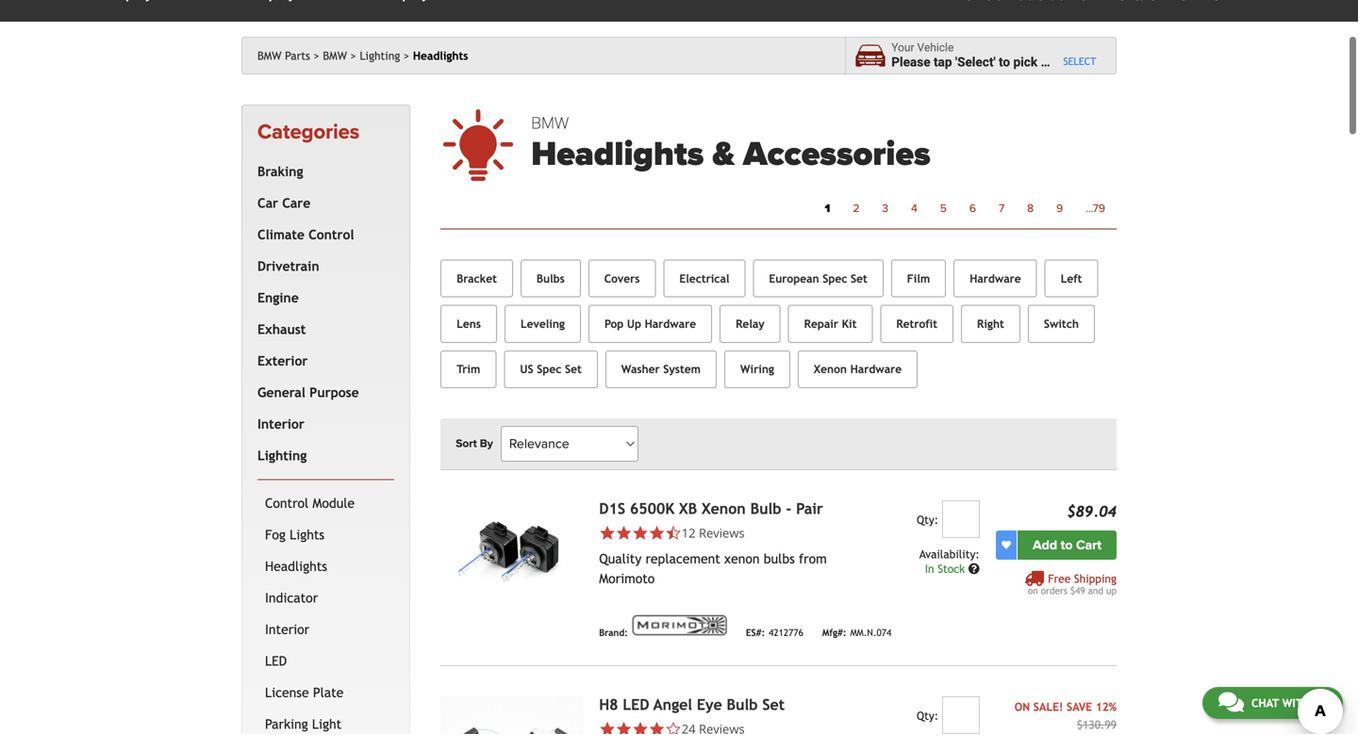 Task type: describe. For each thing, give the bounding box(es) containing it.
6500k
[[630, 500, 675, 518]]

wiring link
[[724, 351, 790, 388]]

&
[[712, 134, 735, 175]]

control inside "link"
[[309, 227, 354, 242]]

reviews
[[699, 525, 745, 542]]

2 link
[[842, 197, 871, 221]]

left link
[[1045, 260, 1098, 298]]

drivetrain
[[257, 259, 319, 274]]

bmw link
[[323, 49, 356, 62]]

select
[[1063, 55, 1096, 67]]

to inside your vehicle please tap 'select' to pick a vehicle
[[999, 55, 1010, 70]]

european spec set
[[769, 272, 868, 285]]

spec for european
[[823, 272, 847, 285]]

bulbs
[[764, 552, 795, 567]]

right
[[977, 317, 1004, 331]]

accessories
[[743, 134, 931, 175]]

european spec set link
[[753, 260, 884, 298]]

2 qty: from the top
[[917, 710, 939, 723]]

vehicle
[[1051, 55, 1092, 70]]

1 horizontal spatial led
[[623, 696, 649, 714]]

lights
[[290, 528, 325, 543]]

control module
[[265, 496, 355, 511]]

save
[[1067, 701, 1092, 714]]

us spec set link
[[504, 351, 598, 388]]

h8 led angel eye bulb set
[[599, 696, 785, 714]]

0 vertical spatial lighting link
[[360, 49, 410, 62]]

general
[[257, 385, 305, 400]]

with
[[1282, 697, 1310, 710]]

add
[[1033, 537, 1057, 553]]

1 vertical spatial interior link
[[261, 614, 391, 646]]

1 horizontal spatial bmw
[[323, 49, 347, 62]]

us spec set
[[520, 363, 582, 376]]

lighting inside category navigation element
[[257, 448, 307, 463]]

film link
[[891, 260, 946, 298]]

quality
[[599, 552, 642, 567]]

cart
[[1076, 537, 1102, 553]]

general purpose link
[[254, 377, 391, 409]]

license
[[265, 686, 309, 701]]

on sale!                         save 12% $130.99
[[1015, 701, 1117, 732]]

$89.04
[[1067, 503, 1117, 520]]

us
[[1314, 697, 1327, 710]]

fog lights link
[[261, 520, 391, 551]]

availability:
[[919, 548, 980, 561]]

…79 link
[[1075, 197, 1117, 221]]

lighting subcategories element
[[257, 479, 394, 735]]

drivetrain link
[[254, 251, 391, 282]]

control inside lighting subcategories element
[[265, 496, 309, 511]]

climate control link
[[254, 219, 391, 251]]

fog lights
[[265, 528, 325, 543]]

star image for the empty star icon
[[649, 721, 665, 735]]

sort
[[456, 437, 477, 451]]

electrical
[[680, 272, 729, 285]]

covers
[[604, 272, 640, 285]]

license plate
[[265, 686, 344, 701]]

lens link
[[441, 305, 497, 343]]

interior for bottom interior link
[[265, 622, 309, 637]]

1 vertical spatial lighting link
[[254, 440, 391, 472]]

sort by
[[456, 437, 493, 451]]

bmw headlights & accessories
[[531, 113, 931, 175]]

'select'
[[955, 55, 996, 70]]

0 horizontal spatial hardware
[[645, 317, 696, 331]]

license plate link
[[261, 678, 391, 709]]

$130.99
[[1077, 719, 1117, 732]]

plate
[[313, 686, 344, 701]]

replacement
[[646, 552, 720, 567]]

headlights inside bmw headlights & accessories
[[531, 134, 704, 175]]

quality replacement xenon bulbs from morimoto
[[599, 552, 827, 586]]

indicator link
[[261, 583, 391, 614]]

12%
[[1096, 701, 1117, 714]]

fog
[[265, 528, 286, 543]]

bmw parts
[[257, 49, 310, 62]]

mm.n.074
[[850, 628, 892, 639]]

star image for "half star" icon
[[649, 525, 665, 542]]

1 12 reviews link from the left
[[599, 525, 843, 542]]

braking
[[257, 164, 303, 179]]

exterior
[[257, 354, 308, 369]]

bracket
[[457, 272, 497, 285]]

up
[[627, 317, 641, 331]]

your vehicle please tap 'select' to pick a vehicle
[[892, 41, 1092, 70]]

free shipping on orders $49 and up
[[1028, 572, 1117, 596]]

kit
[[842, 317, 857, 331]]

-
[[786, 500, 792, 518]]

exhaust
[[257, 322, 306, 337]]

4212776
[[769, 628, 803, 639]]

category navigation element
[[241, 105, 410, 735]]

morimoto - corporate logo image
[[632, 615, 727, 636]]

1 qty: from the top
[[917, 513, 939, 527]]

6 link
[[958, 197, 988, 221]]

leveling
[[521, 317, 565, 331]]

xenon hardware link
[[798, 351, 918, 388]]

interior for top interior link
[[257, 417, 304, 432]]

please
[[892, 55, 931, 70]]

es#2724203 - 003584ziz01a - h8 led angel eye bulb set - crisp, bright, modern lighting with plug & play installation - no error codes! - ziza - bmw image
[[441, 697, 584, 735]]

1 horizontal spatial set
[[762, 696, 785, 714]]

8
[[1027, 202, 1034, 216]]

car care
[[257, 196, 311, 211]]

stock
[[938, 562, 965, 576]]



Task type: locate. For each thing, give the bounding box(es) containing it.
1 vertical spatial bulb
[[727, 696, 758, 714]]

star image down 6500k
[[649, 525, 665, 542]]

chat
[[1252, 697, 1279, 710]]

set right us
[[565, 363, 582, 376]]

interior down general
[[257, 417, 304, 432]]

question circle image
[[968, 563, 980, 575]]

$49
[[1070, 586, 1085, 596]]

lighting link right bmw link
[[360, 49, 410, 62]]

wiring
[[740, 363, 774, 376]]

0 vertical spatial interior link
[[254, 409, 391, 440]]

vehicle
[[917, 41, 954, 54]]

2
[[853, 202, 860, 216]]

retrofit link
[[880, 305, 954, 343]]

to
[[999, 55, 1010, 70], [1061, 537, 1073, 553]]

2 horizontal spatial headlights
[[531, 134, 704, 175]]

set right eye
[[762, 696, 785, 714]]

pick
[[1013, 55, 1038, 70]]

star image
[[599, 525, 616, 542], [616, 525, 632, 542], [632, 525, 649, 542], [599, 721, 616, 735], [616, 721, 632, 735], [632, 721, 649, 735]]

9 link
[[1045, 197, 1075, 221]]

bmw for parts
[[257, 49, 282, 62]]

5 link
[[929, 197, 958, 221]]

pop up hardware link
[[589, 305, 712, 343]]

spec right european
[[823, 272, 847, 285]]

pop
[[605, 317, 624, 331]]

0 vertical spatial set
[[851, 272, 868, 285]]

led right h8 at bottom
[[623, 696, 649, 714]]

chat with us
[[1252, 697, 1327, 710]]

1 horizontal spatial spec
[[823, 272, 847, 285]]

pair
[[796, 500, 823, 518]]

left
[[1061, 272, 1082, 285]]

1 horizontal spatial xenon
[[814, 363, 847, 376]]

h8 led angel eye bulb set link
[[599, 696, 785, 714]]

0 vertical spatial led
[[265, 654, 287, 669]]

12 reviews
[[682, 525, 745, 542]]

interior link down indicator
[[261, 614, 391, 646]]

…79
[[1086, 202, 1105, 216]]

xenon hardware
[[814, 363, 902, 376]]

star image down angel
[[649, 721, 665, 735]]

12
[[682, 525, 696, 542]]

xenon up reviews
[[702, 500, 746, 518]]

1 vertical spatial led
[[623, 696, 649, 714]]

1 vertical spatial star image
[[649, 721, 665, 735]]

car care link
[[254, 188, 391, 219]]

2 vertical spatial hardware
[[850, 363, 902, 376]]

from
[[799, 552, 827, 567]]

film
[[907, 272, 930, 285]]

interior link
[[254, 409, 391, 440], [261, 614, 391, 646]]

star image inside 12 reviews link
[[649, 525, 665, 542]]

half star image
[[665, 525, 682, 542]]

parking light link
[[261, 709, 391, 735]]

0 horizontal spatial led
[[265, 654, 287, 669]]

2 vertical spatial headlights
[[265, 559, 327, 574]]

0 horizontal spatial set
[[565, 363, 582, 376]]

0 vertical spatial to
[[999, 55, 1010, 70]]

12 reviews link
[[599, 525, 843, 542], [682, 525, 745, 542]]

control down car care link
[[309, 227, 354, 242]]

hardware down 'kit'
[[850, 363, 902, 376]]

bmw inside bmw headlights & accessories
[[531, 113, 569, 133]]

lighting up control module at the bottom left of page
[[257, 448, 307, 463]]

add to wish list image
[[1002, 541, 1011, 550]]

orders
[[1041, 586, 1068, 596]]

pop up hardware
[[605, 317, 696, 331]]

bulb for xenon
[[750, 500, 782, 518]]

0 vertical spatial xenon
[[814, 363, 847, 376]]

bulb for eye
[[727, 696, 758, 714]]

care
[[282, 196, 311, 211]]

hardware link
[[954, 260, 1037, 298]]

2 vertical spatial set
[[762, 696, 785, 714]]

control up the fog lights
[[265, 496, 309, 511]]

0 horizontal spatial spec
[[537, 363, 562, 376]]

sale!
[[1034, 701, 1063, 714]]

add to cart
[[1033, 537, 1102, 553]]

washer
[[621, 363, 660, 376]]

bmw for headlights
[[531, 113, 569, 133]]

climate
[[257, 227, 305, 242]]

categories
[[257, 120, 360, 145]]

0 vertical spatial star image
[[649, 525, 665, 542]]

interior link down "purpose"
[[254, 409, 391, 440]]

hardware right up
[[645, 317, 696, 331]]

to inside 'button'
[[1061, 537, 1073, 553]]

up
[[1106, 586, 1117, 596]]

bulb left -
[[750, 500, 782, 518]]

purpose
[[309, 385, 359, 400]]

0 horizontal spatial to
[[999, 55, 1010, 70]]

1 vertical spatial interior
[[265, 622, 309, 637]]

led inside led link
[[265, 654, 287, 669]]

car
[[257, 196, 278, 211]]

set up 'kit'
[[851, 272, 868, 285]]

2 star image from the top
[[649, 721, 665, 735]]

d1s
[[599, 500, 625, 518]]

1 horizontal spatial lighting
[[360, 49, 400, 62]]

0 horizontal spatial headlights
[[265, 559, 327, 574]]

bulb right eye
[[727, 696, 758, 714]]

module
[[313, 496, 355, 511]]

control
[[309, 227, 354, 242], [265, 496, 309, 511]]

0 vertical spatial qty:
[[917, 513, 939, 527]]

8 link
[[1016, 197, 1045, 221]]

spec right us
[[537, 363, 562, 376]]

1 vertical spatial hardware
[[645, 317, 696, 331]]

shipping
[[1074, 572, 1117, 586]]

interior inside lighting subcategories element
[[265, 622, 309, 637]]

led
[[265, 654, 287, 669], [623, 696, 649, 714]]

exterior link
[[254, 346, 391, 377]]

hardware up right
[[970, 272, 1021, 285]]

switch
[[1044, 317, 1079, 331]]

1 vertical spatial headlights
[[531, 134, 704, 175]]

comments image
[[1218, 691, 1244, 714]]

None number field
[[942, 501, 980, 538], [942, 697, 980, 735], [942, 501, 980, 538], [942, 697, 980, 735]]

1 vertical spatial xenon
[[702, 500, 746, 518]]

relay link
[[720, 305, 781, 343]]

1 horizontal spatial headlights
[[413, 49, 468, 62]]

set for european spec set
[[851, 272, 868, 285]]

spec for us
[[537, 363, 562, 376]]

qty:
[[917, 513, 939, 527], [917, 710, 939, 723]]

bulb
[[750, 500, 782, 518], [727, 696, 758, 714]]

indicator
[[265, 591, 318, 606]]

on
[[1015, 701, 1030, 714]]

engine link
[[254, 282, 391, 314]]

1 vertical spatial spec
[[537, 363, 562, 376]]

leveling link
[[505, 305, 581, 343]]

1 vertical spatial lighting
[[257, 448, 307, 463]]

2 horizontal spatial set
[[851, 272, 868, 285]]

lens
[[457, 317, 481, 331]]

tap
[[934, 55, 952, 70]]

electrical link
[[663, 260, 745, 298]]

7 link
[[988, 197, 1016, 221]]

0 vertical spatial bulb
[[750, 500, 782, 518]]

1 vertical spatial qty:
[[917, 710, 939, 723]]

spec
[[823, 272, 847, 285], [537, 363, 562, 376]]

lighting link up control module link
[[254, 440, 391, 472]]

1 horizontal spatial hardware
[[850, 363, 902, 376]]

0 vertical spatial headlights
[[413, 49, 468, 62]]

0 vertical spatial control
[[309, 227, 354, 242]]

xenon
[[724, 552, 760, 567]]

bmw
[[257, 49, 282, 62], [323, 49, 347, 62], [531, 113, 569, 133]]

d1s 6500k xb xenon bulb - pair
[[599, 500, 823, 518]]

led link
[[261, 646, 391, 678]]

0 vertical spatial hardware
[[970, 272, 1021, 285]]

relay
[[736, 317, 765, 331]]

paginated product list navigation navigation
[[531, 197, 1117, 221]]

chat with us link
[[1202, 688, 1343, 720]]

angel
[[654, 696, 692, 714]]

bracket link
[[441, 260, 513, 298]]

0 vertical spatial spec
[[823, 272, 847, 285]]

lighting right bmw link
[[360, 49, 400, 62]]

xenon down repair kit link
[[814, 363, 847, 376]]

0 vertical spatial interior
[[257, 417, 304, 432]]

5
[[940, 202, 947, 216]]

interior down indicator
[[265, 622, 309, 637]]

led up license
[[265, 654, 287, 669]]

to right add
[[1061, 537, 1073, 553]]

2 12 reviews link from the left
[[682, 525, 745, 542]]

switch link
[[1028, 305, 1095, 343]]

star image
[[649, 525, 665, 542], [649, 721, 665, 735]]

your
[[892, 41, 914, 54]]

0 horizontal spatial lighting
[[257, 448, 307, 463]]

lighting
[[360, 49, 400, 62], [257, 448, 307, 463]]

1 vertical spatial control
[[265, 496, 309, 511]]

engine
[[257, 290, 299, 305]]

headlights link
[[261, 551, 391, 583]]

1 horizontal spatial to
[[1061, 537, 1073, 553]]

bmw parts link
[[257, 49, 320, 62]]

1 vertical spatial set
[[565, 363, 582, 376]]

to left pick
[[999, 55, 1010, 70]]

brand:
[[599, 628, 628, 639]]

select link
[[1063, 55, 1096, 67]]

headlights inside lighting subcategories element
[[265, 559, 327, 574]]

0 vertical spatial lighting
[[360, 49, 400, 62]]

set for us spec set
[[565, 363, 582, 376]]

empty star image
[[665, 721, 682, 735]]

control module link
[[261, 488, 391, 520]]

interior
[[257, 417, 304, 432], [265, 622, 309, 637]]

es#4212776 - mm.n.074 - d1s 6500k xb xenon bulb - pair - quality replacement xenon bulbs from morimoto - morimoto - audi bmw volkswagen mercedes benz mini image
[[441, 501, 584, 608]]

0 horizontal spatial bmw
[[257, 49, 282, 62]]

0 horizontal spatial xenon
[[702, 500, 746, 518]]

2 horizontal spatial bmw
[[531, 113, 569, 133]]

1 vertical spatial to
[[1061, 537, 1073, 553]]

2 horizontal spatial hardware
[[970, 272, 1021, 285]]

1 star image from the top
[[649, 525, 665, 542]]



Task type: vqa. For each thing, say whether or not it's contained in the screenshot.
the bottommost SPEC
yes



